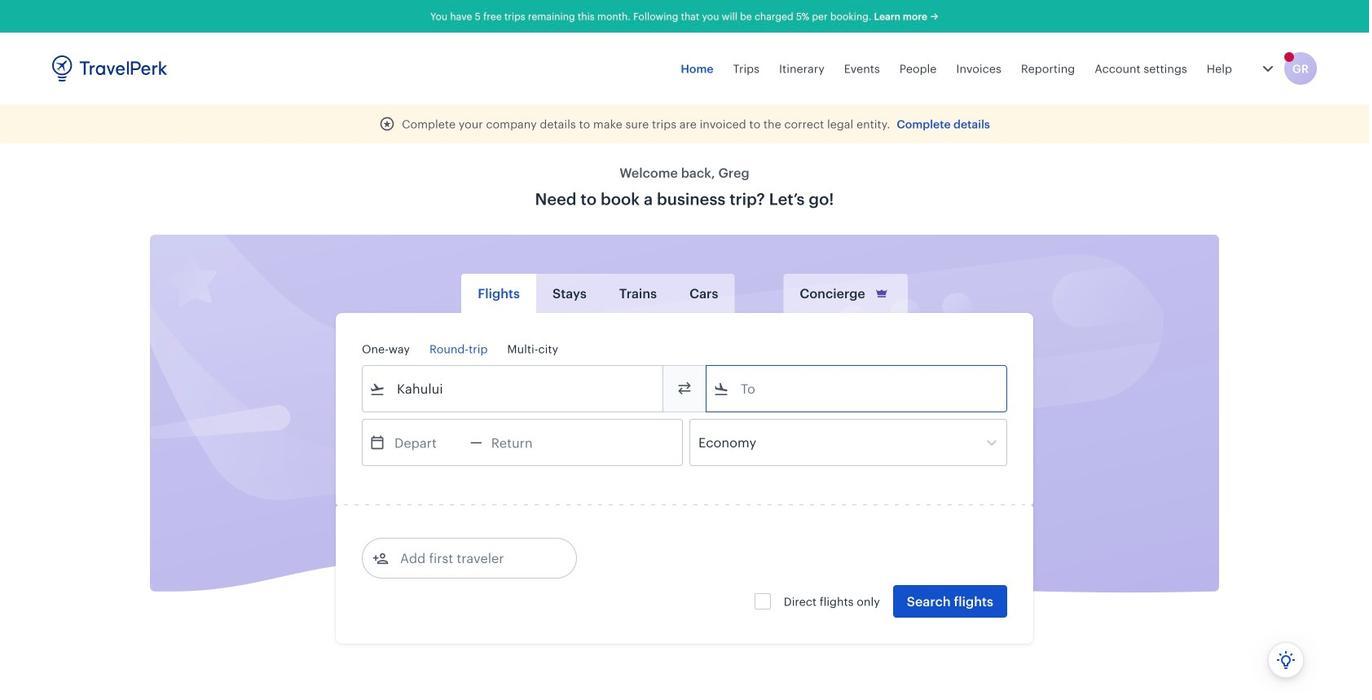 Task type: locate. For each thing, give the bounding box(es) containing it.
To search field
[[729, 376, 985, 402]]

From search field
[[385, 376, 641, 402]]

Return text field
[[482, 420, 567, 465]]

Add first traveler search field
[[389, 545, 558, 571]]

Depart text field
[[385, 420, 470, 465]]



Task type: vqa. For each thing, say whether or not it's contained in the screenshot.
1st Iberia Airlines image
no



